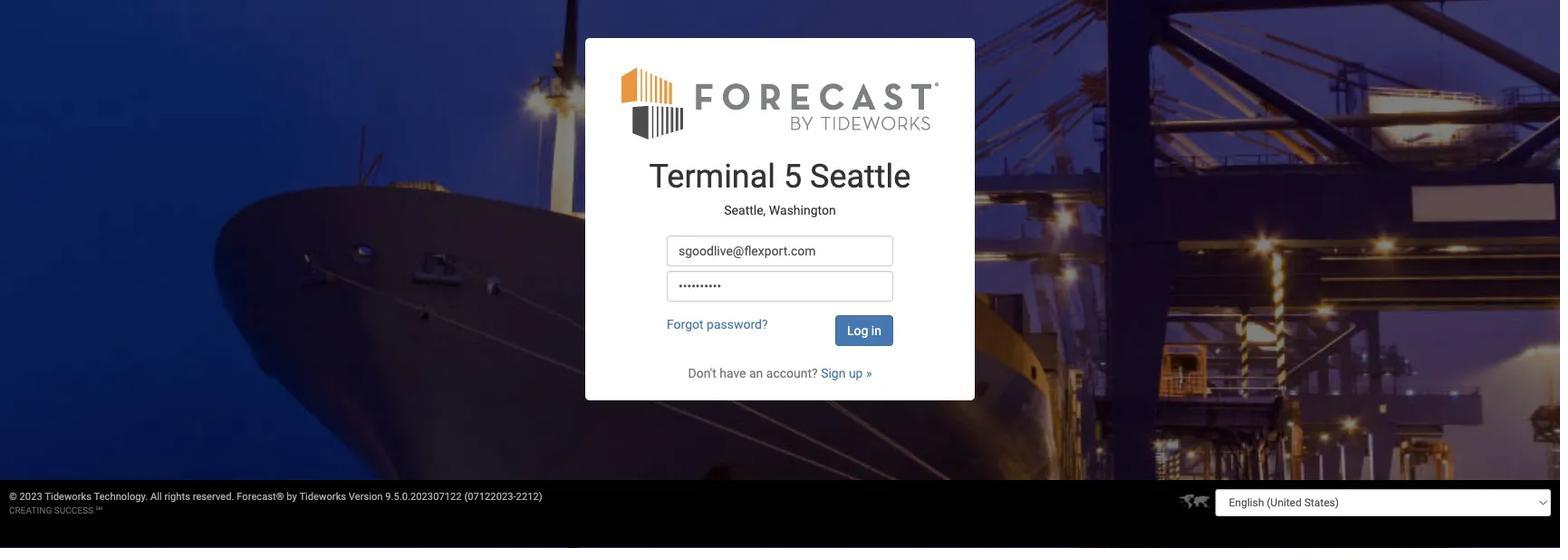 Task type: describe. For each thing, give the bounding box(es) containing it.
all
[[150, 491, 162, 502]]

2 tideworks from the left
[[299, 491, 346, 502]]

password?
[[707, 317, 768, 332]]

forgot
[[667, 317, 704, 332]]

reserved.
[[193, 491, 234, 502]]

success
[[54, 505, 93, 516]]

Email or username text field
[[667, 236, 893, 266]]

rights
[[165, 491, 190, 502]]

sign
[[821, 366, 846, 381]]

2023
[[20, 491, 42, 502]]

up
[[849, 366, 863, 381]]

in
[[872, 323, 882, 338]]

forecast® by tideworks image
[[622, 65, 939, 140]]

forgot password? log in
[[667, 317, 882, 338]]

seattle,
[[724, 203, 766, 218]]

1 tideworks from the left
[[45, 491, 92, 502]]

creating
[[9, 505, 52, 516]]

9.5.0.202307122
[[385, 491, 462, 502]]

(07122023-
[[464, 491, 516, 502]]

log
[[847, 323, 868, 338]]



Task type: locate. For each thing, give the bounding box(es) containing it.
2212)
[[516, 491, 542, 502]]

by
[[287, 491, 297, 502]]

tideworks right by on the bottom
[[299, 491, 346, 502]]

don't
[[688, 366, 716, 381]]

tideworks up success
[[45, 491, 92, 502]]

have
[[720, 366, 746, 381]]

version
[[349, 491, 383, 502]]

»
[[866, 366, 872, 381]]

sign up » link
[[821, 366, 872, 381]]

5
[[784, 157, 802, 196]]

1 horizontal spatial tideworks
[[299, 491, 346, 502]]

forecast®
[[237, 491, 284, 502]]

tideworks
[[45, 491, 92, 502], [299, 491, 346, 502]]

washington
[[769, 203, 836, 218]]

Password password field
[[667, 271, 893, 302]]

technology.
[[94, 491, 148, 502]]

account?
[[766, 366, 818, 381]]

terminal
[[649, 157, 776, 196]]

terminal 5 seattle seattle, washington
[[649, 157, 911, 218]]

an
[[749, 366, 763, 381]]

©
[[9, 491, 17, 502]]

log in button
[[835, 315, 893, 346]]

℠
[[96, 505, 103, 516]]

forgot password? link
[[667, 317, 768, 332]]

don't have an account? sign up »
[[688, 366, 872, 381]]

seattle
[[810, 157, 911, 196]]

0 horizontal spatial tideworks
[[45, 491, 92, 502]]

© 2023 tideworks technology. all rights reserved. forecast® by tideworks version 9.5.0.202307122 (07122023-2212) creating success ℠
[[9, 491, 542, 516]]



Task type: vqa. For each thing, say whether or not it's contained in the screenshot.
below at the bottom of page
no



